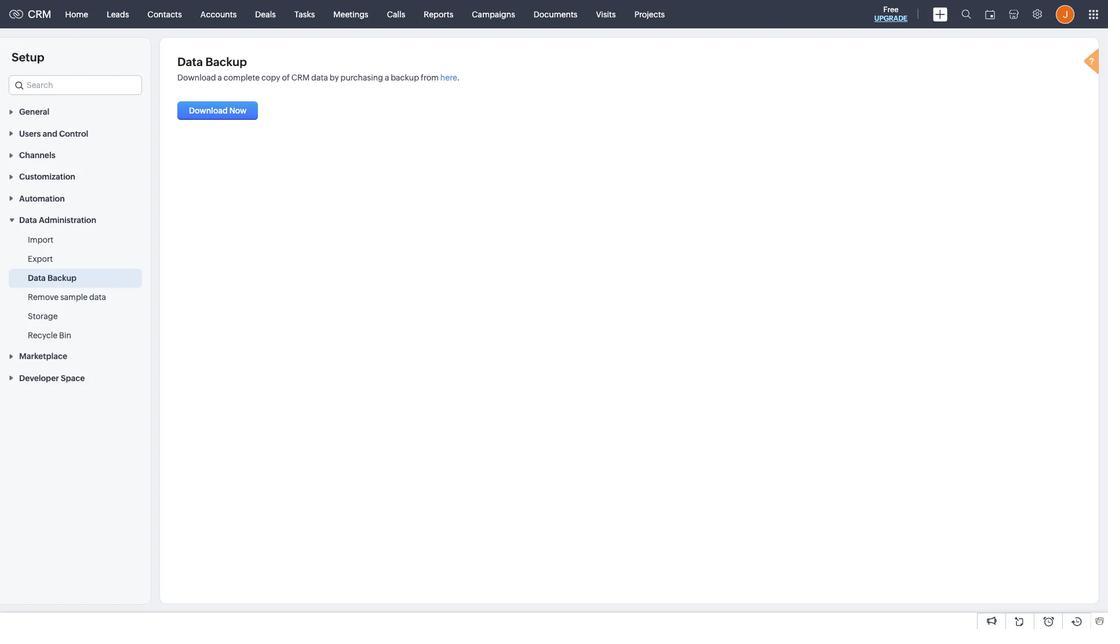 Task type: locate. For each thing, give the bounding box(es) containing it.
data left by
[[311, 73, 328, 82]]

recycle
[[28, 331, 57, 340]]

download up the download now button
[[177, 73, 216, 82]]

backup
[[391, 73, 419, 82]]

1 vertical spatial data
[[19, 216, 37, 225]]

projects
[[635, 10, 665, 19]]

download now button
[[177, 101, 258, 120]]

download now
[[189, 106, 247, 115]]

by
[[330, 73, 339, 82]]

data administration region
[[0, 231, 151, 346]]

data down 'export' "link"
[[28, 274, 46, 283]]

1 horizontal spatial data backup
[[177, 55, 247, 68]]

data backup
[[177, 55, 247, 68], [28, 274, 77, 283]]

0 vertical spatial backup
[[205, 55, 247, 68]]

data
[[177, 55, 203, 68], [19, 216, 37, 225], [28, 274, 46, 283]]

profile image
[[1056, 5, 1075, 23]]

automation
[[19, 194, 65, 203]]

2 vertical spatial data
[[28, 274, 46, 283]]

backup up remove sample data
[[48, 274, 77, 283]]

data up import link
[[19, 216, 37, 225]]

users and control
[[19, 129, 88, 138]]

channels
[[19, 151, 55, 160]]

complete
[[224, 73, 260, 82]]

crm right of
[[291, 73, 310, 82]]

marketplace
[[19, 352, 67, 361]]

data backup up complete
[[177, 55, 247, 68]]

1 vertical spatial data backup
[[28, 274, 77, 283]]

developer space
[[19, 374, 85, 383]]

1 vertical spatial data
[[89, 293, 106, 302]]

reports
[[424, 10, 453, 19]]

1 vertical spatial download
[[189, 106, 228, 115]]

1 horizontal spatial data
[[311, 73, 328, 82]]

backup up complete
[[205, 55, 247, 68]]

remove sample data link
[[28, 292, 106, 303]]

crm left 'home'
[[28, 8, 51, 20]]

storage link
[[28, 311, 58, 322]]

contacts link
[[138, 0, 191, 28]]

download
[[177, 73, 216, 82], [189, 106, 228, 115]]

import
[[28, 235, 53, 245]]

purchasing
[[341, 73, 383, 82]]

home
[[65, 10, 88, 19]]

0 horizontal spatial data
[[89, 293, 106, 302]]

tasks
[[294, 10, 315, 19]]

None field
[[9, 75, 142, 95]]

download left now
[[189, 106, 228, 115]]

data for 'data backup' link
[[28, 274, 46, 283]]

calls
[[387, 10, 405, 19]]

sample
[[60, 293, 88, 302]]

0 horizontal spatial data backup
[[28, 274, 77, 283]]

setup
[[12, 50, 44, 64]]

and
[[43, 129, 57, 138]]

0 horizontal spatial crm
[[28, 8, 51, 20]]

leads link
[[97, 0, 138, 28]]

calendar image
[[985, 10, 995, 19]]

data backup up remove
[[28, 274, 77, 283]]

developer
[[19, 374, 59, 383]]

a left backup
[[385, 73, 389, 82]]

data inside region
[[28, 274, 46, 283]]

0 vertical spatial download
[[177, 73, 216, 82]]

campaigns link
[[463, 0, 524, 28]]

1 vertical spatial crm
[[291, 73, 310, 82]]

meetings link
[[324, 0, 378, 28]]

now
[[229, 106, 247, 115]]

customization button
[[0, 166, 151, 187]]

data inside dropdown button
[[19, 216, 37, 225]]

0 horizontal spatial backup
[[48, 274, 77, 283]]

data
[[311, 73, 328, 82], [89, 293, 106, 302]]

data right sample
[[89, 293, 106, 302]]

1 a from the left
[[218, 73, 222, 82]]

0 vertical spatial data backup
[[177, 55, 247, 68]]

control
[[59, 129, 88, 138]]

copy
[[261, 73, 280, 82]]

visits link
[[587, 0, 625, 28]]

channels button
[[0, 144, 151, 166]]

data backup link
[[28, 272, 77, 284]]

backup
[[205, 55, 247, 68], [48, 274, 77, 283]]

0 horizontal spatial a
[[218, 73, 222, 82]]

automation button
[[0, 187, 151, 209]]

crm
[[28, 8, 51, 20], [291, 73, 310, 82]]

download for download now
[[189, 106, 228, 115]]

1 vertical spatial backup
[[48, 274, 77, 283]]

developer space button
[[0, 367, 151, 389]]

a left complete
[[218, 73, 222, 82]]

meetings
[[333, 10, 369, 19]]

download inside button
[[189, 106, 228, 115]]

deals
[[255, 10, 276, 19]]

0 vertical spatial crm
[[28, 8, 51, 20]]

a
[[218, 73, 222, 82], [385, 73, 389, 82]]

storage
[[28, 312, 58, 321]]

tasks link
[[285, 0, 324, 28]]

calls link
[[378, 0, 415, 28]]

import link
[[28, 234, 53, 246]]

0 vertical spatial data
[[311, 73, 328, 82]]

.
[[457, 73, 460, 82]]

general button
[[0, 101, 151, 123]]

crm link
[[9, 8, 51, 20]]

1 horizontal spatial a
[[385, 73, 389, 82]]

data down "contacts"
[[177, 55, 203, 68]]



Task type: describe. For each thing, give the bounding box(es) containing it.
Search text field
[[9, 76, 141, 94]]

1 horizontal spatial backup
[[205, 55, 247, 68]]

here
[[440, 73, 457, 82]]

users and control button
[[0, 123, 151, 144]]

administration
[[39, 216, 96, 225]]

data administration button
[[0, 209, 151, 231]]

download a complete copy of crm data by purchasing a backup from here .
[[177, 73, 460, 82]]

leads
[[107, 10, 129, 19]]

deals link
[[246, 0, 285, 28]]

download for download a complete copy of crm data by purchasing a backup from here .
[[177, 73, 216, 82]]

1 horizontal spatial crm
[[291, 73, 310, 82]]

search image
[[962, 9, 972, 19]]

data administration
[[19, 216, 96, 225]]

general
[[19, 107, 49, 117]]

from
[[421, 73, 439, 82]]

data inside remove sample data link
[[89, 293, 106, 302]]

export link
[[28, 253, 53, 265]]

reports link
[[415, 0, 463, 28]]

customization
[[19, 172, 75, 182]]

documents
[[534, 10, 578, 19]]

help image
[[1082, 47, 1105, 78]]

export
[[28, 255, 53, 264]]

profile element
[[1049, 0, 1082, 28]]

here link
[[440, 73, 457, 82]]

recycle bin link
[[28, 330, 71, 341]]

contacts
[[148, 10, 182, 19]]

home link
[[56, 0, 97, 28]]

documents link
[[524, 0, 587, 28]]

data for data administration dropdown button
[[19, 216, 37, 225]]

upgrade
[[875, 14, 908, 23]]

accounts link
[[191, 0, 246, 28]]

free upgrade
[[875, 5, 908, 23]]

data backup inside data administration region
[[28, 274, 77, 283]]

remove
[[28, 293, 59, 302]]

backup inside data administration region
[[48, 274, 77, 283]]

accounts
[[200, 10, 237, 19]]

space
[[61, 374, 85, 383]]

recycle bin
[[28, 331, 71, 340]]

create menu image
[[933, 7, 948, 21]]

0 vertical spatial data
[[177, 55, 203, 68]]

bin
[[59, 331, 71, 340]]

free
[[884, 5, 899, 14]]

projects link
[[625, 0, 674, 28]]

create menu element
[[926, 0, 955, 28]]

search element
[[955, 0, 978, 28]]

users
[[19, 129, 41, 138]]

of
[[282, 73, 290, 82]]

marketplace button
[[0, 346, 151, 367]]

2 a from the left
[[385, 73, 389, 82]]

visits
[[596, 10, 616, 19]]

campaigns
[[472, 10, 515, 19]]

remove sample data
[[28, 293, 106, 302]]



Task type: vqa. For each thing, say whether or not it's contained in the screenshot.
backup
yes



